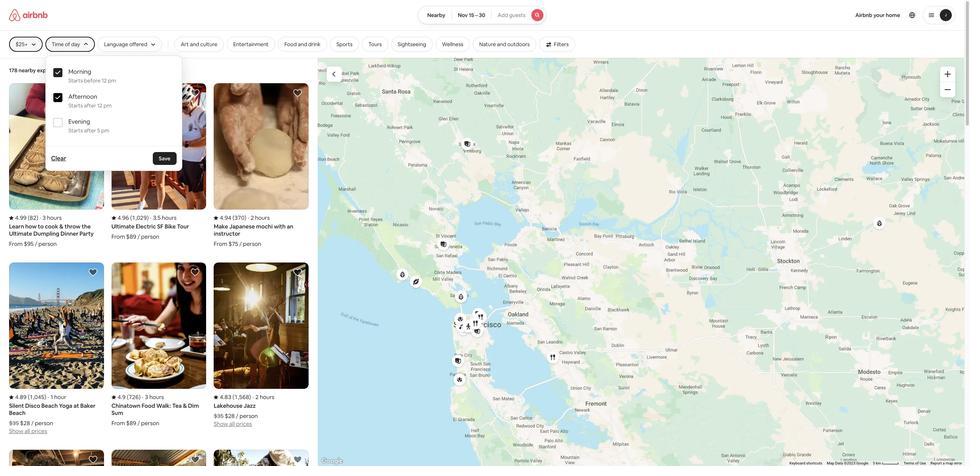 Task type: locate. For each thing, give the bounding box(es) containing it.
· left 3.5
[[150, 214, 152, 221]]

$89
[[126, 233, 136, 240], [126, 420, 136, 427]]

/ inside make japanese mochi with an instructor from $75 / person
[[239, 240, 242, 248]]

prices down disco at the bottom of the page
[[31, 428, 47, 435]]

0 vertical spatial 2
[[251, 214, 254, 221]]

evening starts after 5 pm
[[68, 118, 109, 134]]

1 vertical spatial starts
[[68, 102, 83, 109]]

1 starts from the top
[[68, 77, 83, 84]]

after down evening
[[84, 127, 96, 134]]

pm right before
[[108, 77, 116, 84]]

· 2 hours up the jazz
[[253, 394, 275, 401]]

beach down 4.89
[[9, 410, 26, 417]]

error
[[955, 461, 963, 465]]

1 horizontal spatial prices
[[236, 421, 252, 428]]

beach
[[41, 402, 58, 410], [9, 410, 26, 417]]

from left $95
[[9, 240, 23, 248]]

of left "day"
[[65, 41, 70, 48]]

$89 down chinatown
[[126, 420, 136, 427]]

from
[[111, 233, 125, 240], [9, 240, 23, 248], [214, 240, 227, 248], [111, 420, 125, 427]]

hours up walk:
[[149, 394, 164, 401]]

instructor
[[214, 230, 240, 237]]

0 vertical spatial · 2 hours
[[248, 214, 270, 221]]

$89 inside chinatown food walk: tea & dim sum from $89 / person
[[126, 420, 136, 427]]

0 horizontal spatial show all prices button
[[9, 427, 47, 435]]

0 vertical spatial pm
[[108, 77, 116, 84]]

starts for morning
[[68, 77, 83, 84]]

experiences
[[37, 67, 67, 74]]

0 horizontal spatial &
[[59, 223, 63, 230]]

1 horizontal spatial show all prices button
[[214, 420, 252, 428]]

5 down afternoon starts after 12 pm
[[97, 127, 100, 134]]

from down instructor
[[214, 240, 227, 248]]

· 3 hours inside learn how to cook & throw the ultimate dumpling dinner party group
[[40, 214, 62, 221]]

0 vertical spatial &
[[59, 223, 63, 230]]

1 horizontal spatial all
[[229, 421, 235, 428]]

person inside chinatown food walk: tea & dim sum from $89 / person
[[141, 420, 159, 427]]

· right (82)
[[40, 214, 41, 221]]

clear button
[[47, 151, 70, 166]]

1 horizontal spatial &
[[183, 402, 187, 410]]

1 vertical spatial $89
[[126, 420, 136, 427]]

add to wishlist image inside make japanese mochi with an instructor group
[[293, 89, 302, 98]]

· inside "silent disco beach yoga at baker beach" group
[[48, 394, 49, 401]]

after inside afternoon starts after 12 pm
[[84, 102, 96, 109]]

2 for jazz
[[255, 394, 259, 401]]

0 vertical spatial 3
[[43, 214, 46, 221]]

after inside evening starts after 5 pm
[[84, 127, 96, 134]]

1 vertical spatial 12
[[97, 102, 102, 109]]

· 2 hours inside lakehouse jazz group
[[253, 394, 275, 401]]

dim
[[188, 402, 199, 410]]

starts down morning
[[68, 77, 83, 84]]

pm inside morning starts before 12 pm
[[108, 77, 116, 84]]

add to wishlist image inside the chinatown food walk: tea & dim sum group
[[191, 268, 200, 277]]

drink
[[308, 41, 321, 48]]

0 horizontal spatial all
[[25, 428, 30, 435]]

ultimate up $95
[[9, 230, 32, 237]]

2 inside make japanese mochi with an instructor group
[[251, 214, 254, 221]]

· inside ultimate electric sf bike tour "group"
[[150, 214, 152, 221]]

hours for jazz
[[260, 394, 275, 401]]

after down afternoon
[[84, 102, 96, 109]]

· 3 hours for walk:
[[142, 394, 164, 401]]

$95
[[24, 240, 34, 248]]

2 right (370)
[[251, 214, 254, 221]]

ultimate inside ultimate electric sf bike tour from $89 / person
[[111, 223, 135, 230]]

0 horizontal spatial 2
[[251, 214, 254, 221]]

0 horizontal spatial food
[[142, 402, 155, 410]]

add guests button
[[492, 6, 547, 24]]

Sports button
[[330, 37, 359, 52]]

and for food
[[298, 41, 307, 48]]

0 vertical spatial $89
[[126, 233, 136, 240]]

12 down afternoon
[[97, 102, 102, 109]]

and right art
[[190, 41, 199, 48]]

Sightseeing button
[[391, 37, 433, 52]]

/ inside lakehouse jazz $35 $28 / person show all prices
[[236, 413, 238, 420]]

/ down disco at the bottom of the page
[[31, 420, 34, 427]]

starts inside afternoon starts after 12 pm
[[68, 102, 83, 109]]

4.9
[[118, 394, 126, 401]]

party
[[80, 230, 94, 237]]

Entertainment button
[[227, 37, 275, 52]]

· inside learn how to cook & throw the ultimate dumpling dinner party group
[[40, 214, 41, 221]]

1 and from the left
[[190, 41, 199, 48]]

pm up evening starts after 5 pm
[[104, 102, 112, 109]]

4.96 out of 5 average rating,  1,029 reviews image
[[111, 214, 149, 221]]

of left use
[[916, 461, 919, 465]]

$28
[[225, 413, 235, 420], [20, 420, 30, 427]]

1 vertical spatial 5
[[873, 461, 875, 465]]

cook
[[45, 223, 58, 230]]

/ inside learn how to cook & throw the ultimate dumpling dinner party from $95 / person
[[35, 240, 37, 248]]

2 starts from the top
[[68, 102, 83, 109]]

hours inside learn how to cook & throw the ultimate dumpling dinner party group
[[47, 214, 62, 221]]

/ down electric at the left
[[138, 233, 140, 240]]

· right (370)
[[248, 214, 249, 221]]

2 after from the top
[[84, 127, 96, 134]]

google image
[[320, 456, 345, 466]]

food left walk:
[[142, 402, 155, 410]]

1 after from the top
[[84, 102, 96, 109]]

km
[[876, 461, 882, 465]]

/ right $95
[[35, 240, 37, 248]]

· 2 hours up the mochi at left top
[[248, 214, 270, 221]]

all down disco at the bottom of the page
[[25, 428, 30, 435]]

starts down evening
[[68, 127, 83, 134]]

and left drink
[[298, 41, 307, 48]]

of inside dropdown button
[[65, 41, 70, 48]]

· 2 hours inside make japanese mochi with an instructor group
[[248, 214, 270, 221]]

person inside learn how to cook & throw the ultimate dumpling dinner party from $95 / person
[[39, 240, 57, 248]]

report a map error
[[931, 461, 963, 465]]

/ down chinatown
[[138, 420, 140, 427]]

hours inside make japanese mochi with an instructor group
[[255, 214, 270, 221]]

· 3 hours up walk:
[[142, 394, 164, 401]]

0 horizontal spatial $35
[[9, 420, 19, 427]]

0 vertical spatial of
[[65, 41, 70, 48]]

map data ©2023 google
[[827, 461, 869, 465]]

–
[[475, 12, 478, 19]]

3 and from the left
[[497, 41, 507, 48]]

hours inside the chinatown food walk: tea & dim sum group
[[149, 394, 164, 401]]

to
[[38, 223, 44, 230]]

1 horizontal spatial $28
[[225, 413, 235, 420]]

starts
[[68, 77, 83, 84], [68, 102, 83, 109], [68, 127, 83, 134]]

and for nature
[[497, 41, 507, 48]]

starts inside morning starts before 12 pm
[[68, 77, 83, 84]]

& for throw
[[59, 223, 63, 230]]

/ right '$75'
[[239, 240, 242, 248]]

$75
[[229, 240, 238, 248]]

· inside the chinatown food walk: tea & dim sum group
[[142, 394, 143, 401]]

food left drink
[[285, 41, 297, 48]]

person
[[141, 233, 159, 240], [39, 240, 57, 248], [243, 240, 261, 248], [240, 413, 258, 420], [35, 420, 53, 427], [141, 420, 159, 427]]

1 horizontal spatial 2
[[255, 394, 259, 401]]

0 vertical spatial food
[[285, 41, 297, 48]]

$28 down lakehouse
[[225, 413, 235, 420]]

· 3 hours
[[40, 214, 62, 221], [142, 394, 164, 401]]

none search field containing nearby
[[418, 6, 547, 24]]

Food and drink button
[[278, 37, 327, 52]]

dumpling
[[33, 230, 59, 237]]

add to wishlist image for dinner
[[88, 89, 97, 98]]

all
[[229, 421, 235, 428], [25, 428, 30, 435]]

· 2 hours for jazz
[[253, 394, 275, 401]]

0 horizontal spatial prices
[[31, 428, 47, 435]]

show all prices button inside lakehouse jazz group
[[214, 420, 252, 428]]

1 vertical spatial 2
[[255, 394, 259, 401]]

2 vertical spatial pm
[[101, 127, 109, 134]]

from down 4.96
[[111, 233, 125, 240]]

starts for evening
[[68, 127, 83, 134]]

show down silent
[[9, 428, 23, 435]]

show inside the silent disco beach yoga at baker beach $35 $28 / person show all prices
[[9, 428, 23, 435]]

ultimate electric sf bike tour from $89 / person
[[111, 223, 189, 240]]

prices down the jazz
[[236, 421, 252, 428]]

2 $89 from the top
[[126, 420, 136, 427]]

0 vertical spatial starts
[[68, 77, 83, 84]]

5
[[97, 127, 100, 134], [873, 461, 875, 465]]

1 horizontal spatial and
[[298, 41, 307, 48]]

hours inside lakehouse jazz group
[[260, 394, 275, 401]]

1 vertical spatial &
[[183, 402, 187, 410]]

$28 down disco at the bottom of the page
[[20, 420, 30, 427]]

nature and outdoors
[[480, 41, 530, 48]]

12 inside afternoon starts after 12 pm
[[97, 102, 102, 109]]

Nature and outdoors button
[[473, 37, 536, 52]]

· for (1,029)
[[150, 214, 152, 221]]

· for (370)
[[248, 214, 249, 221]]

person down dumpling
[[39, 240, 57, 248]]

0 horizontal spatial ultimate
[[9, 230, 32, 237]]

1 vertical spatial of
[[916, 461, 919, 465]]

prices inside the silent disco beach yoga at baker beach $35 $28 / person show all prices
[[31, 428, 47, 435]]

0 horizontal spatial 3
[[43, 214, 46, 221]]

hours up cook on the top of the page
[[47, 214, 62, 221]]

hours for how
[[47, 214, 62, 221]]

terms
[[904, 461, 915, 465]]

(1,568)
[[233, 394, 251, 401]]

3 inside the chinatown food walk: tea & dim sum group
[[145, 394, 148, 401]]

12 right before
[[102, 77, 107, 84]]

&
[[59, 223, 63, 230], [183, 402, 187, 410]]

show all prices button down lakehouse
[[214, 420, 252, 428]]

3 inside learn how to cook & throw the ultimate dumpling dinner party group
[[43, 214, 46, 221]]

2 horizontal spatial and
[[497, 41, 507, 48]]

from down sum
[[111, 420, 125, 427]]

Wellness button
[[436, 37, 470, 52]]

show all prices button down disco at the bottom of the page
[[9, 427, 47, 435]]

all inside lakehouse jazz $35 $28 / person show all prices
[[229, 421, 235, 428]]

3 right (726) on the bottom
[[145, 394, 148, 401]]

2 up the jazz
[[255, 394, 259, 401]]

nov
[[458, 12, 468, 19]]

$28 inside the silent disco beach yoga at baker beach $35 $28 / person show all prices
[[20, 420, 30, 427]]

4.83 out of 5 average rating,  1,568 reviews image
[[214, 394, 251, 401]]

from inside make japanese mochi with an instructor from $75 / person
[[214, 240, 227, 248]]

0 horizontal spatial of
[[65, 41, 70, 48]]

& for dim
[[183, 402, 187, 410]]

1 horizontal spatial 3
[[145, 394, 148, 401]]

learn how to cook & throw the ultimate dumpling dinner party group
[[9, 83, 104, 248]]

/ inside ultimate electric sf bike tour from $89 / person
[[138, 233, 140, 240]]

2
[[251, 214, 254, 221], [255, 394, 259, 401]]

hours inside ultimate electric sf bike tour "group"
[[162, 214, 177, 221]]

show all prices button inside "silent disco beach yoga at baker beach" group
[[9, 427, 47, 435]]

evening
[[68, 118, 90, 126]]

show down lakehouse
[[214, 421, 228, 428]]

0 vertical spatial 12
[[102, 77, 107, 84]]

0 horizontal spatial show
[[9, 428, 23, 435]]

· left 1
[[48, 394, 49, 401]]

None search field
[[418, 6, 547, 24]]

Art and culture button
[[174, 37, 224, 52]]

map
[[946, 461, 954, 465]]

all down lakehouse
[[229, 421, 235, 428]]

· for (1,568)
[[253, 394, 254, 401]]

0 vertical spatial · 3 hours
[[40, 214, 62, 221]]

· 3 hours up cook on the top of the page
[[40, 214, 62, 221]]

person down disco at the bottom of the page
[[35, 420, 53, 427]]

hours up the mochi at left top
[[255, 214, 270, 221]]

1 $89 from the top
[[126, 233, 136, 240]]

culture
[[200, 41, 217, 48]]

ultimate electric sf bike tour group
[[111, 83, 206, 240]]

zoom out image
[[945, 87, 951, 93]]

add to wishlist image
[[191, 89, 200, 98], [191, 268, 200, 277], [191, 455, 200, 464], [293, 455, 302, 464]]

japanese
[[229, 223, 255, 230]]

0 horizontal spatial $28
[[20, 420, 30, 427]]

& right "tea"
[[183, 402, 187, 410]]

beach down 1
[[41, 402, 58, 410]]

tours
[[369, 41, 382, 48]]

ultimate inside learn how to cook & throw the ultimate dumpling dinner party from $95 / person
[[9, 230, 32, 237]]

/ down lakehouse
[[236, 413, 238, 420]]

· inside make japanese mochi with an instructor group
[[248, 214, 249, 221]]

Tours button
[[362, 37, 388, 52]]

make japanese mochi with an instructor group
[[214, 83, 309, 248]]

2 inside lakehouse jazz group
[[255, 394, 259, 401]]

keyboard shortcuts
[[790, 461, 823, 465]]

and right nature
[[497, 41, 507, 48]]

person right '$75'
[[243, 240, 261, 248]]

$35 inside lakehouse jazz $35 $28 / person show all prices
[[214, 413, 224, 420]]

from inside chinatown food walk: tea & dim sum from $89 / person
[[111, 420, 125, 427]]

1 horizontal spatial · 3 hours
[[142, 394, 164, 401]]

pm inside evening starts after 5 pm
[[101, 127, 109, 134]]

& inside learn how to cook & throw the ultimate dumpling dinner party from $95 / person
[[59, 223, 63, 230]]

2 and from the left
[[298, 41, 307, 48]]

1 horizontal spatial $35
[[214, 413, 224, 420]]

1 horizontal spatial of
[[916, 461, 919, 465]]

1 vertical spatial after
[[84, 127, 96, 134]]

1 horizontal spatial 5
[[873, 461, 875, 465]]

12 inside morning starts before 12 pm
[[102, 77, 107, 84]]

5 left km
[[873, 461, 875, 465]]

1 vertical spatial 3
[[145, 394, 148, 401]]

outdoors
[[508, 41, 530, 48]]

person down walk:
[[141, 420, 159, 427]]

3
[[43, 214, 46, 221], [145, 394, 148, 401]]

(370)
[[233, 214, 246, 221]]

· 3 hours inside the chinatown food walk: tea & dim sum group
[[142, 394, 164, 401]]

show all prices button for prices
[[214, 420, 252, 428]]

0 horizontal spatial 5
[[97, 127, 100, 134]]

1 horizontal spatial beach
[[41, 402, 58, 410]]

person down electric at the left
[[141, 233, 159, 240]]

pm for afternoon
[[104, 102, 112, 109]]

(726)
[[127, 394, 141, 401]]

how
[[25, 223, 37, 230]]

hours up bike
[[162, 214, 177, 221]]

$35 down silent
[[9, 420, 19, 427]]

and
[[190, 41, 199, 48], [298, 41, 307, 48], [497, 41, 507, 48]]

chinatown food walk: tea & dim sum from $89 / person
[[111, 402, 199, 427]]

pm down afternoon starts after 12 pm
[[101, 127, 109, 134]]

1 horizontal spatial food
[[285, 41, 297, 48]]

report a map error link
[[931, 461, 963, 465]]

ultimate
[[111, 223, 135, 230], [9, 230, 32, 237]]

1 vertical spatial pm
[[104, 102, 112, 109]]

from inside learn how to cook & throw the ultimate dumpling dinner party from $95 / person
[[9, 240, 23, 248]]

art
[[181, 41, 189, 48]]

add to wishlist image inside "silent disco beach yoga at baker beach" group
[[88, 268, 97, 277]]

· right (726) on the bottom
[[142, 394, 143, 401]]

· 2 hours for japanese
[[248, 214, 270, 221]]

1 horizontal spatial ultimate
[[111, 223, 135, 230]]

1 vertical spatial food
[[142, 402, 155, 410]]

0 vertical spatial after
[[84, 102, 96, 109]]

add to wishlist image
[[88, 89, 97, 98], [293, 89, 302, 98], [88, 268, 97, 277], [293, 268, 302, 277], [88, 455, 97, 464]]

hours right (1,568)
[[260, 394, 275, 401]]

/ inside chinatown food walk: tea & dim sum from $89 / person
[[138, 420, 140, 427]]

food
[[285, 41, 297, 48], [142, 402, 155, 410]]

lakehouse jazz $35 $28 / person show all prices
[[214, 402, 258, 428]]

/ inside the silent disco beach yoga at baker beach $35 $28 / person show all prices
[[31, 420, 34, 427]]

2 vertical spatial starts
[[68, 127, 83, 134]]

keyboard shortcuts button
[[790, 461, 823, 466]]

& inside chinatown food walk: tea & dim sum from $89 / person
[[183, 402, 187, 410]]

12 for afternoon
[[97, 102, 102, 109]]

person down the jazz
[[240, 413, 258, 420]]

person inside the silent disco beach yoga at baker beach $35 $28 / person show all prices
[[35, 420, 53, 427]]

ultimate down 4.96
[[111, 223, 135, 230]]

time of day
[[52, 41, 80, 48]]

3 starts from the top
[[68, 127, 83, 134]]

$35 down lakehouse
[[214, 413, 224, 420]]

wellness
[[442, 41, 464, 48]]

silent disco beach yoga at baker beach group
[[9, 263, 104, 435]]

bike
[[165, 223, 176, 230]]

5 inside button
[[873, 461, 875, 465]]

person inside ultimate electric sf bike tour from $89 / person
[[141, 233, 159, 240]]

$89 down electric at the left
[[126, 233, 136, 240]]

food inside button
[[285, 41, 297, 48]]

report
[[931, 461, 942, 465]]

pm inside afternoon starts after 12 pm
[[104, 102, 112, 109]]

tea
[[172, 402, 182, 410]]

terms of use
[[904, 461, 927, 465]]

1 vertical spatial · 2 hours
[[253, 394, 275, 401]]

1 vertical spatial · 3 hours
[[142, 394, 164, 401]]

1 horizontal spatial show
[[214, 421, 228, 428]]

0 vertical spatial 5
[[97, 127, 100, 134]]

starts inside evening starts after 5 pm
[[68, 127, 83, 134]]

starts down afternoon
[[68, 102, 83, 109]]

©2023
[[844, 461, 856, 465]]

disco
[[25, 402, 40, 410]]

show inside lakehouse jazz $35 $28 / person show all prices
[[214, 421, 228, 428]]

& right cook on the top of the page
[[59, 223, 63, 230]]

$35
[[214, 413, 224, 420], [9, 420, 19, 427]]

· inside lakehouse jazz group
[[253, 394, 254, 401]]

$35 inside the silent disco beach yoga at baker beach $35 $28 / person show all prices
[[9, 420, 19, 427]]

tour
[[177, 223, 189, 230]]

0 horizontal spatial · 3 hours
[[40, 214, 62, 221]]

0 horizontal spatial and
[[190, 41, 199, 48]]

the
[[82, 223, 91, 230]]

· up the jazz
[[253, 394, 254, 401]]

3 up to
[[43, 214, 46, 221]]



Task type: describe. For each thing, give the bounding box(es) containing it.
sf
[[157, 223, 163, 230]]

save
[[159, 155, 171, 162]]

· 1 hour
[[48, 394, 66, 401]]

from inside ultimate electric sf bike tour from $89 / person
[[111, 233, 125, 240]]

nearby button
[[418, 6, 452, 24]]

4.89
[[15, 394, 27, 401]]

5 inside evening starts after 5 pm
[[97, 127, 100, 134]]

clear
[[51, 154, 66, 162]]

add
[[498, 12, 508, 19]]

(1,045)
[[28, 394, 46, 401]]

afternoon
[[68, 93, 97, 101]]

google
[[857, 461, 869, 465]]

use
[[920, 461, 927, 465]]

keyboard
[[790, 461, 806, 465]]

4.94
[[220, 214, 231, 221]]

electric
[[136, 223, 156, 230]]

3 for (82)
[[43, 214, 46, 221]]

time of day button
[[45, 37, 95, 52]]

pm for evening
[[101, 127, 109, 134]]

4.96 (1,029)
[[118, 214, 149, 221]]

food inside chinatown food walk: tea & dim sum from $89 / person
[[142, 402, 155, 410]]

15
[[469, 12, 474, 19]]

add to wishlist image inside ultimate electric sf bike tour "group"
[[191, 89, 200, 98]]

silent disco beach yoga at baker beach $35 $28 / person show all prices
[[9, 402, 95, 435]]

prices inside lakehouse jazz $35 $28 / person show all prices
[[236, 421, 252, 428]]

hours for food
[[149, 394, 164, 401]]

2 for japanese
[[251, 214, 254, 221]]

baker
[[80, 402, 95, 410]]

day
[[71, 41, 80, 48]]

after for afternoon
[[84, 102, 96, 109]]

zoom in image
[[945, 71, 951, 77]]

178 nearby experiences
[[9, 67, 67, 74]]

morning
[[68, 68, 91, 76]]

lakehouse
[[214, 402, 243, 410]]

hour
[[54, 394, 66, 401]]

of for day
[[65, 41, 70, 48]]

an
[[287, 223, 294, 230]]

after for evening
[[84, 127, 96, 134]]

4.99 (82)
[[15, 214, 38, 221]]

nearby
[[427, 12, 445, 19]]

· for (82)
[[40, 214, 41, 221]]

and for art
[[190, 41, 199, 48]]

all inside the silent disco beach yoga at baker beach $35 $28 / person show all prices
[[25, 428, 30, 435]]

data
[[836, 461, 844, 465]]

nearby
[[19, 67, 36, 74]]

silent
[[9, 402, 24, 410]]

a
[[943, 461, 945, 465]]

learn
[[9, 223, 24, 230]]

art and culture
[[181, 41, 217, 48]]

person inside lakehouse jazz $35 $28 / person show all prices
[[240, 413, 258, 420]]

profile element
[[556, 0, 956, 30]]

4.83
[[220, 394, 231, 401]]

time
[[52, 41, 64, 48]]

make
[[214, 223, 228, 230]]

shortcuts
[[807, 461, 823, 465]]

12 for morning
[[102, 77, 107, 84]]

terms of use link
[[904, 461, 927, 465]]

show all prices button for $28
[[9, 427, 47, 435]]

178
[[9, 67, 17, 74]]

3.5
[[153, 214, 161, 221]]

4.99
[[15, 214, 27, 221]]

pm for morning
[[108, 77, 116, 84]]

4.94 (370)
[[220, 214, 246, 221]]

walk:
[[156, 402, 171, 410]]

· 3 hours for to
[[40, 214, 62, 221]]

yoga
[[59, 402, 72, 410]]

sports
[[337, 41, 353, 48]]

morning starts before 12 pm
[[68, 68, 116, 84]]

chinatown food walk: tea & dim sum group
[[111, 263, 206, 427]]

with
[[274, 223, 286, 230]]

$89 inside ultimate electric sf bike tour from $89 / person
[[126, 233, 136, 240]]

guests
[[509, 12, 526, 19]]

4.9 out of 5 average rating,  726 reviews image
[[111, 394, 141, 401]]

save button
[[153, 152, 177, 165]]

4.99 out of 5 average rating,  82 reviews image
[[9, 214, 38, 221]]

throw
[[65, 223, 81, 230]]

4.94 out of 5 average rating,  370 reviews image
[[214, 214, 246, 221]]

dinner
[[61, 230, 78, 237]]

starts for afternoon
[[68, 102, 83, 109]]

· for (726)
[[142, 394, 143, 401]]

3 for (726)
[[145, 394, 148, 401]]

afternoon starts after 12 pm
[[68, 93, 112, 109]]

0 horizontal spatial beach
[[9, 410, 26, 417]]

5 km button
[[871, 461, 902, 466]]

nature
[[480, 41, 496, 48]]

at
[[74, 402, 79, 410]]

person inside make japanese mochi with an instructor from $75 / person
[[243, 240, 261, 248]]

(1,029)
[[130, 214, 149, 221]]

nov 15 – 30
[[458, 12, 485, 19]]

4.83 (1,568)
[[220, 394, 251, 401]]

hours for electric
[[162, 214, 177, 221]]

lakehouse jazz group
[[214, 263, 309, 428]]

4.89 (1,045)
[[15, 394, 46, 401]]

add to wishlist image for /
[[88, 268, 97, 277]]

4.89 out of 5 average rating,  1,045 reviews image
[[9, 394, 46, 401]]

hours for japanese
[[255, 214, 270, 221]]

· 3.5 hours
[[150, 214, 177, 221]]

jazz
[[244, 402, 256, 410]]

entertainment
[[233, 41, 269, 48]]

mochi
[[256, 223, 273, 230]]

4.96
[[118, 214, 129, 221]]

chinatown
[[111, 402, 141, 410]]

sightseeing
[[398, 41, 426, 48]]

· for (1,045)
[[48, 394, 49, 401]]

$28 inside lakehouse jazz $35 $28 / person show all prices
[[225, 413, 235, 420]]

add to wishlist image for person
[[293, 89, 302, 98]]

food and drink
[[285, 41, 321, 48]]

google map
showing 24 experiences. region
[[318, 58, 965, 466]]

of for use
[[916, 461, 919, 465]]

map
[[827, 461, 835, 465]]

before
[[84, 77, 101, 84]]



Task type: vqa. For each thing, say whether or not it's contained in the screenshot.
31 on the bottom left of page
no



